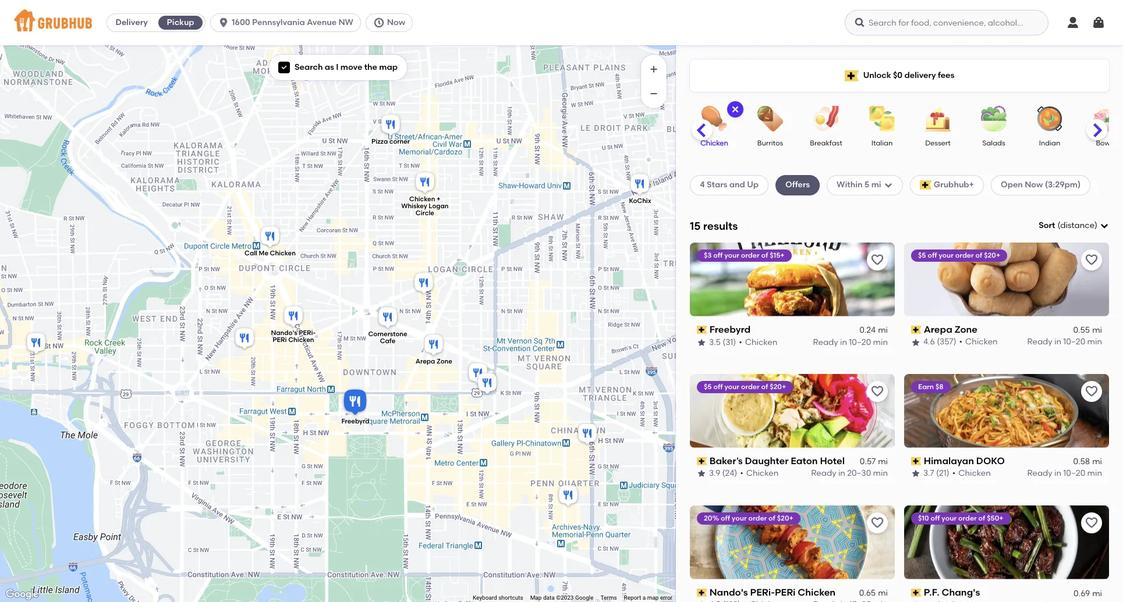 Task type: describe. For each thing, give the bounding box(es) containing it.
terms link
[[601, 595, 617, 602]]

ready for freebyrd
[[813, 337, 838, 347]]

himalayan doko logo image
[[904, 374, 1109, 448]]

results
[[703, 219, 738, 233]]

$15+
[[770, 251, 785, 260]]

in for freebyrd
[[840, 337, 847, 347]]

svg image left burritos "image"
[[731, 105, 740, 114]]

0.24 mi
[[860, 326, 888, 336]]

main navigation navigation
[[0, 0, 1123, 45]]

min for freebyrd
[[873, 337, 888, 347]]

map region
[[0, 0, 819, 603]]

terms
[[601, 595, 617, 602]]

off for nando's peri-peri chicken
[[721, 515, 730, 523]]

me
[[259, 250, 268, 257]]

italian
[[872, 139, 893, 147]]

avenue
[[307, 17, 337, 27]]

report a map error link
[[624, 595, 673, 602]]

$10 off your order of $50+
[[918, 515, 1004, 523]]

mi for zone
[[1093, 326, 1102, 336]]

save this restaurant button for p.f. chang's
[[1081, 513, 1102, 534]]

chicken down daughter
[[746, 469, 779, 479]]

arepa inside 'map' region
[[415, 358, 435, 365]]

move
[[341, 62, 362, 72]]

chicken inside chicken + whiskey logan circle
[[409, 195, 435, 203]]

save this restaurant image for baker's daughter eaton hotel
[[871, 385, 885, 399]]

arepa zone image
[[422, 333, 445, 358]]

baker's daughter eaton hotel
[[710, 456, 845, 467]]

cafe
[[380, 337, 395, 345]]

subscription pass image for arepa zone
[[911, 326, 922, 334]]

earn $8
[[918, 383, 944, 391]]

peri for nando's peri- peri chicken
[[272, 337, 287, 344]]

ready in 10–20 min for himalayan doko
[[1028, 469, 1102, 479]]

himalayan doko image
[[476, 371, 499, 397]]

of for freebyrd
[[761, 251, 768, 260]]

popeyes image
[[412, 271, 435, 297]]

arepa zone inside 'map' region
[[415, 358, 452, 365]]

baker's daughter eaton hotel image
[[466, 361, 489, 387]]

chicken down himalayan doko
[[959, 469, 991, 479]]

$5 off your order of $20+ for daughter
[[704, 383, 786, 391]]

stars
[[707, 180, 728, 190]]

4.6 (357)
[[924, 337, 957, 347]]

min for himalayan doko
[[1088, 469, 1102, 479]]

i
[[336, 62, 339, 72]]

save this restaurant button for himalayan doko
[[1081, 381, 1102, 402]]

of for arepa zone
[[976, 251, 983, 260]]

pizza corner image
[[379, 113, 402, 138]]

plus icon image
[[648, 63, 660, 75]]

pizza corner
[[371, 138, 410, 145]]

your for p.f. chang's
[[942, 515, 957, 523]]

ready in 10–20 min for freebyrd
[[813, 337, 888, 347]]

open
[[1001, 180, 1023, 190]]

mi right 5
[[872, 180, 882, 190]]

call me chicken
[[244, 250, 295, 257]]

freebyrd  logo image
[[690, 243, 895, 317]]

mi for daughter
[[878, 457, 888, 467]]

save this restaurant image for p.f. chang's
[[1085, 516, 1099, 530]]

of for p.f. chang's
[[979, 515, 986, 523]]

sort
[[1039, 221, 1056, 231]]

grubhub+
[[934, 180, 974, 190]]

15
[[690, 219, 701, 233]]

eaton
[[791, 456, 818, 467]]

search as i move the map
[[295, 62, 398, 72]]

mi for peri-
[[878, 589, 888, 599]]

0.65
[[859, 589, 876, 599]]

5
[[865, 180, 870, 190]]

0.65 mi
[[859, 589, 888, 599]]

save this restaurant button for arepa zone
[[1081, 250, 1102, 271]]

pennsylvania
[[252, 17, 305, 27]]

• chicken for himalayan doko
[[953, 469, 991, 479]]

(24)
[[722, 469, 737, 479]]

nando's peri-peri chicken logo image
[[690, 506, 895, 580]]

1600 pennsylvania avenue nw button
[[210, 13, 366, 32]]

call me chicken image
[[258, 225, 282, 250]]

chicken + whiskey logan circle image
[[413, 170, 437, 196]]

earn
[[918, 383, 934, 391]]

$20+ for zone
[[984, 251, 1001, 260]]

indian image
[[1030, 106, 1070, 132]]

0.58 mi
[[1074, 457, 1102, 467]]

bowls
[[1096, 139, 1116, 147]]

map
[[530, 595, 542, 602]]

in for arepa zone
[[1055, 337, 1062, 347]]

freebyrd image
[[341, 388, 369, 418]]

$10
[[918, 515, 929, 523]]

save this restaurant button for nando's peri-peri chicken
[[867, 513, 888, 534]]

delivery
[[905, 70, 936, 80]]

3.7 (21)
[[924, 469, 950, 479]]

burritos image
[[750, 106, 791, 132]]

save this restaurant image
[[1085, 253, 1099, 267]]

unlock $0 delivery fees
[[863, 70, 955, 80]]

logan
[[429, 202, 448, 210]]

delivery
[[116, 17, 148, 27]]

distance
[[1061, 221, 1095, 231]]

arepa zone logo image
[[904, 243, 1109, 317]]

nando's for nando's peri- peri chicken
[[271, 330, 297, 337]]

+
[[436, 195, 440, 203]]

now button
[[366, 13, 418, 32]]

nando's peri-peri chicken image
[[282, 304, 305, 330]]

your for baker's daughter eaton hotel
[[725, 383, 740, 391]]

Search for food, convenience, alcohol... search field
[[845, 10, 1049, 36]]

zone inside 'map' region
[[436, 358, 452, 365]]

google
[[575, 595, 594, 602]]

star icon image for himalayan doko
[[911, 470, 921, 479]]

delivery button
[[107, 13, 156, 32]]

a
[[643, 595, 646, 602]]

star icon image for baker's daughter eaton hotel
[[697, 470, 706, 479]]

min for arepa zone
[[1088, 337, 1102, 347]]

nando's peri- peri chicken
[[271, 330, 316, 344]]

$3
[[704, 251, 712, 260]]

0.55 mi
[[1074, 326, 1102, 336]]

20–30
[[847, 469, 871, 479]]

your for nando's peri-peri chicken
[[732, 515, 747, 523]]

himalayan
[[924, 456, 974, 467]]

star icon image for arepa zone
[[911, 338, 921, 347]]

save this restaurant image for freebyrd
[[871, 253, 885, 267]]

chicken right (357)
[[966, 337, 998, 347]]

(3:29pm)
[[1045, 180, 1081, 190]]

your for arepa zone
[[939, 251, 954, 260]]

doko
[[977, 456, 1005, 467]]

chicken inside nando's peri- peri chicken
[[288, 337, 314, 344]]

0.24
[[860, 326, 876, 336]]

in for baker's daughter eaton hotel
[[839, 469, 846, 479]]

p.f. chang's image
[[233, 326, 256, 352]]

peri- for nando's peri- peri chicken
[[299, 330, 316, 337]]

order for arepa zone
[[956, 251, 974, 260]]

4
[[700, 180, 705, 190]]

1600
[[232, 17, 250, 27]]

mi for doko
[[1093, 457, 1102, 467]]

now inside button
[[387, 17, 405, 27]]

subscription pass image for freebyrd
[[697, 326, 707, 334]]

off for arepa zone
[[928, 251, 937, 260]]

subscription pass image for nando's peri-peri chicken
[[697, 589, 707, 597]]

report a map error
[[624, 595, 673, 602]]

15 results
[[690, 219, 738, 233]]

star icon image for nando's peri-peri chicken
[[697, 601, 706, 603]]

spice 6 modern indian image
[[576, 422, 599, 448]]

the
[[364, 62, 377, 72]]

0 vertical spatial freebyrd
[[710, 324, 751, 335]]

chicken down 'chicken' image
[[701, 139, 728, 147]]

unlock
[[863, 70, 891, 80]]

1600 pennsylvania avenue nw
[[232, 17, 353, 27]]

circle
[[415, 209, 434, 217]]

daughter
[[745, 456, 789, 467]]

p.f. chang's  logo image
[[904, 506, 1109, 580]]

peri- for nando's peri-peri chicken
[[750, 587, 775, 598]]

cornerstone cafe image
[[376, 305, 399, 331]]

ready for arepa zone
[[1028, 337, 1053, 347]]

save this restaurant image for nando's peri-peri chicken
[[871, 516, 885, 530]]

whiskey
[[401, 202, 427, 210]]

chicken image
[[694, 106, 735, 132]]

0.55
[[1074, 326, 1090, 336]]

4 stars and up
[[700, 180, 759, 190]]

report
[[624, 595, 641, 602]]



Task type: locate. For each thing, give the bounding box(es) containing it.
1 horizontal spatial nando's
[[710, 587, 748, 598]]

1 horizontal spatial arepa
[[924, 324, 953, 335]]

baker's daughter eaton hotel logo image
[[690, 374, 895, 448]]

0 vertical spatial arepa zone
[[924, 324, 978, 335]]

10–20 for freebyrd
[[849, 337, 871, 347]]

off for baker's daughter eaton hotel
[[714, 383, 723, 391]]

data
[[543, 595, 555, 602]]

salads image
[[974, 106, 1015, 132]]

1 horizontal spatial freebyrd
[[710, 324, 751, 335]]

zone up (357)
[[955, 324, 978, 335]]

10–20 for himalayan doko
[[1064, 469, 1086, 479]]

3.7
[[924, 469, 934, 479]]

svg image left 1600 at the left top
[[218, 17, 230, 29]]

1 horizontal spatial grubhub plus flag logo image
[[920, 181, 932, 190]]

$5 for arepa zone
[[918, 251, 926, 260]]

$5 for baker's daughter eaton hotel
[[704, 383, 712, 391]]

subscription pass image
[[697, 326, 707, 334], [911, 326, 922, 334], [911, 458, 922, 466], [697, 589, 707, 597], [911, 589, 922, 597]]

ready in 10–20 min down 0.24
[[813, 337, 888, 347]]

minus icon image
[[648, 88, 660, 100]]

©2023
[[556, 595, 574, 602]]

1 horizontal spatial zone
[[955, 324, 978, 335]]

keyboard shortcuts
[[473, 595, 523, 602]]

$20+ for daughter
[[770, 383, 786, 391]]

freebyrd inside 'map' region
[[341, 418, 369, 426]]

3.5 (31)
[[709, 337, 736, 347]]

$20+ for peri-
[[777, 515, 794, 523]]

open now (3:29pm)
[[1001, 180, 1081, 190]]

svg image inside now button
[[373, 17, 385, 29]]

shortcuts
[[499, 595, 523, 602]]

0 vertical spatial map
[[379, 62, 398, 72]]

as
[[325, 62, 334, 72]]

•
[[739, 337, 742, 347], [960, 337, 963, 347], [740, 469, 744, 479], [953, 469, 956, 479]]

six street eats image
[[24, 331, 47, 357]]

4.6
[[924, 337, 935, 347]]

2 vertical spatial $20+
[[777, 515, 794, 523]]

0.69
[[1074, 589, 1090, 599]]

svg image
[[218, 17, 230, 29], [281, 64, 288, 71], [731, 105, 740, 114], [1100, 221, 1109, 231]]

ready in 10–20 min for arepa zone
[[1028, 337, 1102, 347]]

himalayan doko
[[924, 456, 1005, 467]]

mi right 0.57 in the right of the page
[[878, 457, 888, 467]]

arepa zone
[[924, 324, 978, 335], [415, 358, 452, 365]]

• chicken right (357)
[[960, 337, 998, 347]]

off for p.f. chang's
[[931, 515, 940, 523]]

peri down nando's peri-peri chicken logo on the bottom right
[[775, 587, 796, 598]]

$20+
[[984, 251, 1001, 260], [770, 383, 786, 391], [777, 515, 794, 523]]

star icon image
[[697, 338, 706, 347], [911, 338, 921, 347], [697, 470, 706, 479], [911, 470, 921, 479], [697, 601, 706, 603], [911, 601, 921, 603]]

subscription pass image for p.f. chang's
[[911, 589, 922, 597]]

of for nando's peri-peri chicken
[[769, 515, 776, 523]]

salads
[[983, 139, 1006, 147]]

1 horizontal spatial map
[[647, 595, 659, 602]]

mi right the '0.58'
[[1093, 457, 1102, 467]]

keyboard
[[473, 595, 497, 602]]

• right (31) on the bottom of the page
[[739, 337, 742, 347]]

chang's
[[942, 587, 980, 598]]

chicken up circle
[[409, 195, 435, 203]]

burritos
[[758, 139, 783, 147]]

pickup
[[167, 17, 194, 27]]

chicken right me
[[270, 250, 295, 257]]

min down 0.57 mi in the right of the page
[[873, 469, 888, 479]]

arepa zone up (357)
[[924, 324, 978, 335]]

min for baker's daughter eaton hotel
[[873, 469, 888, 479]]

min
[[873, 337, 888, 347], [1088, 337, 1102, 347], [873, 469, 888, 479], [1088, 469, 1102, 479]]

• for arepa zone
[[960, 337, 963, 347]]

mi right 0.24
[[878, 326, 888, 336]]

now right open
[[1025, 180, 1043, 190]]

0 vertical spatial now
[[387, 17, 405, 27]]

10–20
[[849, 337, 871, 347], [1064, 337, 1086, 347], [1064, 469, 1086, 479]]

min down 0.55 mi
[[1088, 337, 1102, 347]]

10–20 down 0.55 on the bottom right of page
[[1064, 337, 1086, 347]]

1 vertical spatial zone
[[436, 358, 452, 365]]

mi for chang's
[[1093, 589, 1102, 599]]

0 vertical spatial $5 off your order of $20+
[[918, 251, 1001, 260]]

up
[[747, 180, 759, 190]]

cornerstone cafe
[[368, 330, 407, 345]]

save this restaurant button for baker's daughter eaton hotel
[[867, 381, 888, 402]]

breakfast image
[[806, 106, 847, 132]]

nando's for nando's peri-peri chicken
[[710, 587, 748, 598]]

0.58
[[1074, 457, 1090, 467]]

0 vertical spatial $20+
[[984, 251, 1001, 260]]

0 horizontal spatial nando's
[[271, 330, 297, 337]]

$8
[[936, 383, 944, 391]]

subscription pass image for himalayan doko
[[911, 458, 922, 466]]

grubhub plus flag logo image left grubhub+
[[920, 181, 932, 190]]

• chicken for baker's daughter eaton hotel
[[740, 469, 779, 479]]

peri- inside nando's peri- peri chicken
[[299, 330, 316, 337]]

order for freebyrd
[[741, 251, 760, 260]]

of
[[761, 251, 768, 260], [976, 251, 983, 260], [761, 383, 768, 391], [769, 515, 776, 523], [979, 515, 986, 523]]

grubhub plus flag logo image
[[845, 70, 859, 81], [920, 181, 932, 190]]

1 horizontal spatial peri
[[775, 587, 796, 598]]

chicken right (31) on the bottom of the page
[[745, 337, 778, 347]]

peri down nando's peri-peri chicken image
[[272, 337, 287, 344]]

1 horizontal spatial peri-
[[750, 587, 775, 598]]

0 vertical spatial zone
[[955, 324, 978, 335]]

min down the 0.24 mi
[[873, 337, 888, 347]]

• for himalayan doko
[[953, 469, 956, 479]]

nw
[[339, 17, 353, 27]]

save this restaurant button for freebyrd
[[867, 250, 888, 271]]

(31)
[[723, 337, 736, 347]]

of for baker's daughter eaton hotel
[[761, 383, 768, 391]]

0 vertical spatial arepa
[[924, 324, 953, 335]]

call
[[244, 250, 257, 257]]

1 vertical spatial map
[[647, 595, 659, 602]]

off for freebyrd
[[714, 251, 723, 260]]

map right the
[[379, 62, 398, 72]]

1 horizontal spatial now
[[1025, 180, 1043, 190]]

svg image left search
[[281, 64, 288, 71]]

$3 off your order of $15+
[[704, 251, 785, 260]]

• chicken for freebyrd
[[739, 337, 778, 347]]

• for baker's daughter eaton hotel
[[740, 469, 744, 479]]

1 vertical spatial peri
[[775, 587, 796, 598]]

min down 0.58 mi
[[1088, 469, 1102, 479]]

$50+
[[987, 515, 1004, 523]]

star icon image for p.f. chang's
[[911, 601, 921, 603]]

1 horizontal spatial $5
[[918, 251, 926, 260]]

ready
[[813, 337, 838, 347], [1028, 337, 1053, 347], [811, 469, 837, 479], [1028, 469, 1053, 479]]

• right '(21)'
[[953, 469, 956, 479]]

mi right '0.65'
[[878, 589, 888, 599]]

chicken + whiskey logan circle
[[401, 195, 448, 217]]

1 vertical spatial freebyrd
[[341, 418, 369, 426]]

italian image
[[862, 106, 903, 132]]

order for baker's daughter eaton hotel
[[741, 383, 760, 391]]

grubhub plus flag logo image left unlock
[[845, 70, 859, 81]]

google image
[[3, 588, 41, 603]]

ready in 10–20 min down 0.55 on the bottom right of page
[[1028, 337, 1102, 347]]

• right (24)
[[740, 469, 744, 479]]

search
[[295, 62, 323, 72]]

peri for nando's peri-peri chicken
[[775, 587, 796, 598]]

$5 off your order of $20+
[[918, 251, 1001, 260], [704, 383, 786, 391]]

• chicken down daughter
[[740, 469, 779, 479]]

arepa up '4.6 (357)'
[[924, 324, 953, 335]]

order for p.f. chang's
[[959, 515, 977, 523]]

1 vertical spatial $5 off your order of $20+
[[704, 383, 786, 391]]

0.57
[[860, 457, 876, 467]]

your
[[725, 251, 740, 260], [939, 251, 954, 260], [725, 383, 740, 391], [732, 515, 747, 523], [942, 515, 957, 523]]

mi right 0.55 on the bottom right of page
[[1093, 326, 1102, 336]]

3.9 (24)
[[709, 469, 737, 479]]

order for nando's peri-peri chicken
[[749, 515, 767, 523]]

0 vertical spatial grubhub plus flag logo image
[[845, 70, 859, 81]]

10–20 for arepa zone
[[1064, 337, 1086, 347]]

(21)
[[936, 469, 950, 479]]

1 horizontal spatial $5 off your order of $20+
[[918, 251, 1001, 260]]

0 horizontal spatial peri
[[272, 337, 287, 344]]

nando's peri-peri chicken
[[710, 587, 836, 598]]

pizza
[[371, 138, 388, 145]]

corner
[[389, 138, 410, 145]]

1 vertical spatial $5
[[704, 383, 712, 391]]

$5 off your order of $20+ for zone
[[918, 251, 1001, 260]]

10–20 down 0.24
[[849, 337, 871, 347]]

p.f. chang's
[[924, 587, 980, 598]]

(357)
[[937, 337, 957, 347]]

0 horizontal spatial peri-
[[299, 330, 316, 337]]

nando's
[[271, 330, 297, 337], [710, 587, 748, 598]]

0 horizontal spatial zone
[[436, 358, 452, 365]]

0.69 mi
[[1074, 589, 1102, 599]]

0 horizontal spatial arepa zone
[[415, 358, 452, 365]]

0 horizontal spatial grubhub plus flag logo image
[[845, 70, 859, 81]]

map right a
[[647, 595, 659, 602]]

0 horizontal spatial $5 off your order of $20+
[[704, 383, 786, 391]]

dessert image
[[918, 106, 959, 132]]

chicken down nando's peri-peri chicken image
[[288, 337, 314, 344]]

1 vertical spatial grubhub plus flag logo image
[[920, 181, 932, 190]]

peri inside nando's peri- peri chicken
[[272, 337, 287, 344]]

ready in 10–20 min
[[813, 337, 888, 347], [1028, 337, 1102, 347], [1028, 469, 1102, 479]]

ready for baker's daughter eaton hotel
[[811, 469, 837, 479]]

10–20 down the '0.58'
[[1064, 469, 1086, 479]]

0 horizontal spatial arepa
[[415, 358, 435, 365]]

in
[[840, 337, 847, 347], [1055, 337, 1062, 347], [839, 469, 846, 479], [1055, 469, 1062, 479]]

subscription pass image
[[697, 458, 707, 466]]

0 horizontal spatial $5
[[704, 383, 712, 391]]

peri-
[[299, 330, 316, 337], [750, 587, 775, 598]]

• right (357)
[[960, 337, 963, 347]]

0 vertical spatial $5
[[918, 251, 926, 260]]

arepa zone left "baker's daughter eaton hotel" icon
[[415, 358, 452, 365]]

1 vertical spatial nando's
[[710, 587, 748, 598]]

save this restaurant image
[[871, 253, 885, 267], [871, 385, 885, 399], [1085, 385, 1099, 399], [871, 516, 885, 530], [1085, 516, 1099, 530]]

• chicken for arepa zone
[[960, 337, 998, 347]]

svg image right )
[[1100, 221, 1109, 231]]

0 horizontal spatial now
[[387, 17, 405, 27]]

save this restaurant image for himalayan doko
[[1085, 385, 1099, 399]]

1 vertical spatial arepa zone
[[415, 358, 452, 365]]

20%
[[704, 515, 719, 523]]

0.57 mi
[[860, 457, 888, 467]]

1 vertical spatial now
[[1025, 180, 1043, 190]]

cornerstone
[[368, 330, 407, 338]]

0 vertical spatial peri-
[[299, 330, 316, 337]]

now right nw
[[387, 17, 405, 27]]

ready for himalayan doko
[[1028, 469, 1053, 479]]

chicken left '0.65'
[[798, 587, 836, 598]]

zone left "baker's daughter eaton hotel" icon
[[436, 358, 452, 365]]

1 vertical spatial peri-
[[750, 587, 775, 598]]

(
[[1058, 221, 1061, 231]]

bowls image
[[1086, 106, 1123, 132]]

dessert
[[926, 139, 951, 147]]

offers
[[786, 180, 810, 190]]

svg image inside field
[[1100, 221, 1109, 231]]

3.9
[[709, 469, 720, 479]]

arepa left "baker's daughter eaton hotel" icon
[[415, 358, 435, 365]]

star icon image for freebyrd
[[697, 338, 706, 347]]

• for freebyrd
[[739, 337, 742, 347]]

kochix image
[[628, 172, 651, 198]]

freebyrd
[[710, 324, 751, 335], [341, 418, 369, 426]]

grubhub plus flag logo image for unlock $0 delivery fees
[[845, 70, 859, 81]]

1 vertical spatial arepa
[[415, 358, 435, 365]]

svg image
[[1066, 16, 1080, 30], [1092, 16, 1106, 30], [373, 17, 385, 29], [854, 17, 866, 29], [884, 181, 893, 190]]

$5
[[918, 251, 926, 260], [704, 383, 712, 391]]

your for freebyrd
[[725, 251, 740, 260]]

now
[[387, 17, 405, 27], [1025, 180, 1043, 190]]

• chicken
[[739, 337, 778, 347], [960, 337, 998, 347], [740, 469, 779, 479], [953, 469, 991, 479]]

chicken
[[701, 139, 728, 147], [409, 195, 435, 203], [270, 250, 295, 257], [288, 337, 314, 344], [745, 337, 778, 347], [966, 337, 998, 347], [746, 469, 779, 479], [959, 469, 991, 479], [798, 587, 836, 598]]

pickup button
[[156, 13, 205, 32]]

none field containing sort
[[1039, 220, 1109, 232]]

in for himalayan doko
[[1055, 469, 1062, 479]]

ready in 10–20 min down the '0.58'
[[1028, 469, 1102, 479]]

20% off your order of $20+
[[704, 515, 794, 523]]

0 horizontal spatial map
[[379, 62, 398, 72]]

• chicken right (31) on the bottom of the page
[[739, 337, 778, 347]]

p.f.
[[924, 587, 940, 598]]

1 vertical spatial $20+
[[770, 383, 786, 391]]

• chicken down himalayan doko
[[953, 469, 991, 479]]

0 vertical spatial peri
[[272, 337, 287, 344]]

mi right 0.69
[[1093, 589, 1102, 599]]

svg image inside 1600 pennsylvania avenue nw button
[[218, 17, 230, 29]]

0 vertical spatial nando's
[[271, 330, 297, 337]]

seoulspice image
[[556, 484, 580, 509]]

map data ©2023 google
[[530, 595, 594, 602]]

nando's inside nando's peri- peri chicken
[[271, 330, 297, 337]]

error
[[660, 595, 673, 602]]

grubhub plus flag logo image for grubhub+
[[920, 181, 932, 190]]

map
[[379, 62, 398, 72], [647, 595, 659, 602]]

$0
[[893, 70, 903, 80]]

1 horizontal spatial arepa zone
[[924, 324, 978, 335]]

0 horizontal spatial freebyrd
[[341, 418, 369, 426]]

None field
[[1039, 220, 1109, 232]]

fees
[[938, 70, 955, 80]]



Task type: vqa. For each thing, say whether or not it's contained in the screenshot.


